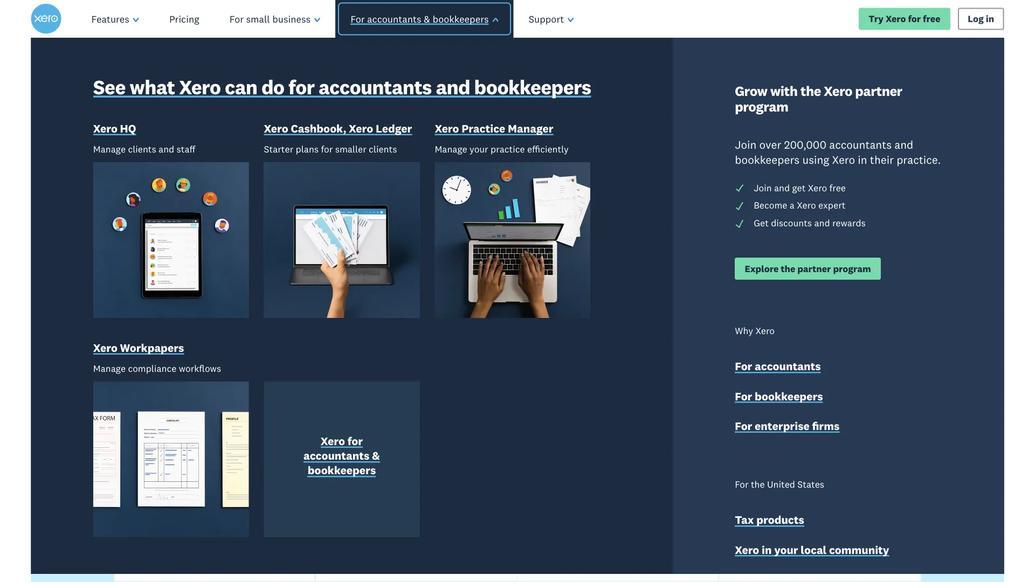 Task type: vqa. For each thing, say whether or not it's contained in the screenshot.
by
no



Task type: describe. For each thing, give the bounding box(es) containing it.
with
[[770, 82, 798, 99]]

learn more for 2nd learn more link from the right
[[390, 469, 442, 481]]

products
[[757, 513, 804, 527]]

united
[[767, 478, 795, 490]]

for for for small business
[[230, 13, 244, 25]]

the for partner
[[781, 262, 796, 274]]

send for send quotes and 20 invoices†
[[352, 527, 374, 540]]

xero workpapers link
[[93, 340, 184, 357]]

why
[[735, 325, 753, 336]]

manage clients and staff
[[93, 143, 195, 155]]

bills
[[162, 559, 181, 571]]

tax products link
[[735, 513, 804, 529]]

accountants inside xero for accountants & bookkeepers
[[304, 449, 370, 463]]

workflows
[[179, 362, 221, 374]]

included image for join and get xero free
[[735, 183, 745, 193]]

rewards
[[833, 217, 866, 228]]

staff
[[177, 143, 195, 155]]

grow
[[735, 82, 768, 99]]

included image for get discounts and rewards
[[735, 219, 745, 228]]

and inside join over 200,000 accountants and bookkeepers using xero in their practice.
[[895, 138, 914, 152]]

send invoices and quotes button
[[123, 527, 247, 543]]

expert
[[819, 199, 846, 211]]

using
[[803, 152, 829, 166]]

why xero
[[735, 325, 775, 336]]

xero inside xero for accountants & bookkeepers
[[321, 434, 345, 448]]

don't
[[235, 146, 277, 167]]

join and get xero free
[[754, 182, 846, 193]]

xero hq
[[93, 121, 136, 135]]

for for for enterprise firms
[[735, 419, 752, 433]]

in inside join over 200,000 accountants and bookkeepers using xero in their practice.
[[858, 152, 867, 166]]

features
[[91, 13, 129, 25]]

xero in your local community
[[735, 543, 889, 557]]

usd per month
[[788, 405, 852, 416]]

the inside grow with the xero partner program
[[801, 82, 821, 99]]

hq
[[120, 121, 136, 135]]

for for for bookkeepers
[[735, 389, 752, 403]]

for enterprise firms link
[[735, 419, 840, 435]]

for small business button
[[214, 0, 336, 38]]

enter
[[136, 559, 160, 571]]

xero inside "link"
[[435, 121, 459, 135]]

off
[[597, 274, 611, 288]]

plans to suit your
[[244, 75, 611, 132]]

a
[[790, 199, 795, 211]]

usd
[[788, 405, 806, 416]]

local
[[801, 543, 827, 557]]

manage compliance workflows
[[93, 362, 221, 374]]

pricing link
[[154, 0, 214, 38]]

for the united states
[[735, 478, 824, 490]]

for for for accountants & bookkeepers
[[351, 13, 365, 25]]

manage your practice efficiently
[[435, 143, 569, 155]]

for small business
[[230, 13, 311, 25]]

support button
[[514, 0, 589, 38]]

more for first learn more link from the right
[[822, 469, 846, 481]]

0 horizontal spatial your
[[470, 143, 488, 155]]

set
[[748, 146, 772, 167]]

practice
[[462, 121, 505, 135]]

send quotes and 20 invoices†
[[352, 527, 481, 540]]

on
[[351, 146, 371, 167]]

what
[[130, 74, 175, 99]]

invoices†
[[441, 527, 481, 540]]

2 learn from the left
[[794, 469, 820, 481]]

for enterprise firms
[[735, 419, 840, 433]]

1 horizontal spatial quotes
[[376, 527, 406, 540]]

for bookkeepers link
[[735, 389, 823, 406]]

1 vertical spatial 3
[[632, 274, 638, 288]]

practice
[[491, 143, 525, 155]]

in for log in
[[986, 13, 994, 24]]

for accountants & bookkeepers button
[[332, 0, 518, 38]]

for inside xero for accountants & bookkeepers
[[348, 434, 363, 448]]

xero homepage image
[[31, 4, 61, 34]]

xero inside join over 200,000 accountants and bookkeepers using xero in their practice.
[[832, 152, 855, 166]]

xero inside grow with the xero partner program
[[824, 82, 853, 99]]

$
[[798, 388, 805, 404]]

log
[[968, 13, 984, 24]]

xero cashbook, xero ledger link
[[264, 121, 412, 138]]

become
[[754, 199, 787, 211]]

1 clients from the left
[[128, 143, 156, 155]]

over inside join over 200,000 accountants and bookkeepers using xero in their practice.
[[759, 138, 781, 152]]

for accountants
[[735, 359, 821, 373]]

program inside grow with the xero partner program
[[735, 98, 789, 115]]

cashbook,
[[291, 121, 346, 135]]

and left 20
[[409, 527, 425, 540]]

buy now
[[399, 494, 434, 506]]

buy now link
[[323, 489, 509, 511]]

1 horizontal spatial months
[[454, 146, 513, 167]]

and left get
[[774, 182, 790, 193]]

can
[[225, 74, 257, 99]]

1 horizontal spatial your
[[508, 75, 601, 132]]

see what xero can do for accountants and bookkeepers link
[[93, 74, 591, 102]]

get 50% off for 3 months*
[[550, 274, 686, 288]]

2 vertical spatial included image
[[814, 559, 826, 571]]

xero for accountants & bookkeepers
[[304, 434, 380, 477]]

over 3 months
[[385, 442, 447, 454]]

get discounts and rewards
[[754, 217, 866, 228]]

200,000
[[784, 138, 827, 152]]

months*
[[640, 274, 686, 288]]

manage for hq
[[93, 143, 126, 155]]

compliance
[[128, 362, 176, 374]]

2 vertical spatial free
[[830, 182, 846, 193]]

2 learn more link from the left
[[727, 469, 913, 484]]

1 learn from the left
[[390, 469, 416, 481]]

pricing
[[169, 13, 199, 25]]

xero in your local community link
[[735, 542, 889, 559]]

20
[[427, 527, 438, 540]]

small
[[246, 13, 270, 25]]

manager
[[508, 121, 553, 135]]

bookkeepers inside xero for accountants & bookkeepers
[[308, 463, 376, 477]]

plans
[[296, 143, 319, 155]]



Task type: locate. For each thing, give the bounding box(es) containing it.
your left local
[[774, 543, 798, 557]]

month up the firms
[[824, 405, 852, 416]]

and up practice
[[436, 74, 470, 99]]

ledger
[[376, 121, 412, 135]]

for for for the united states
[[735, 478, 749, 490]]

1 horizontal spatial month
[[824, 405, 852, 416]]

learn up buy
[[390, 469, 416, 481]]

1 horizontal spatial over
[[759, 138, 781, 152]]

$ 39
[[798, 368, 842, 409]]

partner
[[855, 82, 903, 99], [798, 262, 831, 274]]

plans
[[244, 75, 358, 132]]

50% down ledger
[[375, 146, 410, 167]]

send inside 'button'
[[136, 528, 158, 540]]

50%
[[375, 146, 410, 167], [572, 274, 595, 288]]

buy
[[399, 494, 415, 506]]

month down .
[[421, 405, 448, 416]]

join inside join over 200,000 accountants and bookkeepers using xero in their practice.
[[735, 138, 757, 152]]

included image down included image
[[735, 219, 745, 228]]

1 vertical spatial get
[[550, 274, 569, 288]]

over
[[759, 138, 781, 152], [385, 442, 404, 454]]

clients down ledger
[[369, 143, 397, 155]]

0 vertical spatial months
[[454, 146, 513, 167]]

tax
[[735, 513, 754, 527]]

join for join over 200,000 accountants and bookkeepers using xero in their practice.
[[735, 138, 757, 152]]

0 horizontal spatial month
[[421, 405, 448, 416]]

don't miss out on 50% for 3 months and free support getting xero set up.
[[235, 146, 801, 167]]

0 vertical spatial the
[[801, 82, 821, 99]]

your up efficiently
[[508, 75, 601, 132]]

over left the 200,000
[[759, 138, 781, 152]]

0 horizontal spatial learn more
[[390, 469, 442, 481]]

&
[[424, 13, 430, 25], [372, 449, 380, 463]]

1 vertical spatial 50%
[[572, 274, 595, 288]]

1 horizontal spatial program
[[833, 262, 871, 274]]

program
[[735, 98, 789, 115], [833, 262, 871, 274]]

included image up included image
[[735, 183, 745, 193]]

get down "become"
[[754, 217, 769, 228]]

in right log
[[986, 13, 994, 24]]

0 vertical spatial partner
[[855, 82, 903, 99]]

1 vertical spatial the
[[781, 262, 796, 274]]

per inside the 7 . per month
[[404, 405, 418, 416]]

1 per from the left
[[404, 405, 418, 416]]

join up "become"
[[754, 182, 772, 193]]

per up over 3 months
[[404, 405, 418, 416]]

1 month from the left
[[421, 405, 448, 416]]

1 horizontal spatial learn
[[794, 469, 820, 481]]

39
[[805, 368, 842, 409]]

& inside "dropdown button"
[[424, 13, 430, 25]]

0 horizontal spatial partner
[[798, 262, 831, 274]]

2 vertical spatial in
[[762, 543, 772, 557]]

and inside send invoices and quotes 'button'
[[198, 528, 215, 540]]

manage down practice
[[435, 143, 467, 155]]

0 horizontal spatial free
[[550, 146, 580, 167]]

and down 'manager' in the top of the page
[[517, 146, 546, 167]]

months up now
[[414, 442, 447, 454]]

discounts
[[771, 217, 812, 228]]

and right invoices
[[198, 528, 215, 540]]

and inside see what xero can do for accountants and bookkeepers link
[[436, 74, 470, 99]]

bookkeepers inside join over 200,000 accountants and bookkeepers using xero in their practice.
[[735, 152, 800, 166]]

months down practice
[[454, 146, 513, 167]]

get
[[792, 182, 806, 193]]

learn more link up the "buy now"
[[323, 469, 509, 484]]

join over 200,000 accountants and bookkeepers using xero in their practice.
[[735, 138, 941, 166]]

more up now
[[419, 469, 442, 481]]

join for join and get xero free
[[754, 182, 772, 193]]

learn up products
[[794, 469, 820, 481]]

more for 2nd learn more link from the right
[[419, 469, 442, 481]]

50% left off
[[572, 274, 595, 288]]

to
[[367, 75, 411, 132]]

free up expert
[[830, 182, 846, 193]]

0 vertical spatial over
[[759, 138, 781, 152]]

1 horizontal spatial learn more link
[[727, 469, 913, 484]]

1 vertical spatial in
[[858, 152, 867, 166]]

1 horizontal spatial more
[[822, 469, 846, 481]]

smaller
[[335, 143, 367, 155]]

send invoices and quotes
[[136, 528, 247, 540]]

1 learn more link from the left
[[323, 469, 509, 484]]

become a xero expert
[[754, 199, 846, 211]]

see
[[93, 74, 125, 99]]

0 horizontal spatial &
[[372, 449, 380, 463]]

now
[[810, 360, 830, 372]]

program down rewards
[[833, 262, 871, 274]]

and left the staff
[[159, 143, 174, 155]]

1 vertical spatial &
[[372, 449, 380, 463]]

the right explore
[[781, 262, 796, 274]]

starter plans for smaller clients
[[264, 143, 397, 155]]

0 vertical spatial 3
[[440, 146, 450, 167]]

enter bills
[[136, 559, 181, 571]]

0 vertical spatial 50%
[[375, 146, 410, 167]]

manage down xero hq link
[[93, 143, 126, 155]]

join
[[735, 138, 757, 152], [754, 182, 772, 193]]

firms
[[812, 419, 840, 433]]

free left log
[[923, 13, 941, 24]]

program up "set"
[[735, 98, 789, 115]]

manage for practice
[[435, 143, 467, 155]]

.
[[420, 388, 423, 404]]

for accountants link
[[735, 359, 821, 376]]

2 month from the left
[[824, 405, 852, 416]]

learn
[[390, 469, 416, 481], [794, 469, 820, 481]]

for inside "dropdown button"
[[351, 13, 365, 25]]

0 horizontal spatial more
[[419, 469, 442, 481]]

try
[[869, 13, 884, 24]]

0 horizontal spatial the
[[751, 478, 765, 490]]

community
[[829, 543, 889, 557]]

features button
[[76, 0, 154, 38]]

the
[[801, 82, 821, 99], [781, 262, 796, 274], [751, 478, 765, 490]]

0 vertical spatial &
[[424, 13, 430, 25]]

business
[[272, 13, 311, 25]]

2 vertical spatial your
[[774, 543, 798, 557]]

0 vertical spatial in
[[986, 13, 994, 24]]

1 vertical spatial free
[[550, 146, 580, 167]]

accountants inside join over 200,000 accountants and bookkeepers using xero in their practice.
[[829, 138, 892, 152]]

suit
[[420, 75, 499, 132]]

manage
[[93, 143, 126, 155], [435, 143, 467, 155], [93, 362, 126, 374]]

for for for accountants
[[735, 359, 752, 373]]

1 horizontal spatial &
[[424, 13, 430, 25]]

0 horizontal spatial months
[[414, 442, 447, 454]]

xero cashbook, xero ledger
[[264, 121, 412, 135]]

learn more up the "buy now"
[[390, 469, 442, 481]]

1 more from the left
[[419, 469, 442, 481]]

0 horizontal spatial program
[[735, 98, 789, 115]]

0 vertical spatial free
[[923, 13, 941, 24]]

1 vertical spatial over
[[385, 442, 404, 454]]

2 more from the left
[[822, 469, 846, 481]]

1 vertical spatial your
[[470, 143, 488, 155]]

1 horizontal spatial get
[[754, 217, 769, 228]]

0 horizontal spatial get
[[550, 274, 569, 288]]

getting
[[650, 146, 704, 167]]

learn more for first learn more link from the right
[[794, 469, 846, 481]]

do
[[261, 74, 284, 99]]

7 . per month
[[402, 368, 448, 416]]

in for xero in your local community
[[762, 543, 772, 557]]

quotes inside 'button'
[[217, 528, 247, 540]]

get for get 50% off for 3 months*
[[550, 274, 569, 288]]

2 per from the left
[[808, 405, 822, 416]]

get left off
[[550, 274, 569, 288]]

accountants inside "dropdown button"
[[367, 13, 421, 25]]

0 horizontal spatial learn more link
[[323, 469, 509, 484]]

0 horizontal spatial quotes
[[217, 528, 247, 540]]

free down 'manager' in the top of the page
[[550, 146, 580, 167]]

2 clients from the left
[[369, 143, 397, 155]]

in left their
[[858, 152, 867, 166]]

per
[[404, 405, 418, 416], [808, 405, 822, 416]]

invoices
[[160, 528, 196, 540]]

2 learn more from the left
[[794, 469, 846, 481]]

0 horizontal spatial clients
[[128, 143, 156, 155]]

states
[[798, 478, 824, 490]]

manage for workpapers
[[93, 362, 126, 374]]

learn more link
[[323, 469, 509, 484], [727, 469, 913, 484]]

included image down xero in your local community link
[[814, 559, 826, 571]]

1 horizontal spatial send
[[352, 527, 374, 540]]

2 horizontal spatial your
[[774, 543, 798, 557]]

1 horizontal spatial in
[[858, 152, 867, 166]]

0 horizontal spatial per
[[404, 405, 418, 416]]

0 horizontal spatial send
[[136, 528, 158, 540]]

the for united
[[751, 478, 765, 490]]

xero hq link
[[93, 121, 136, 138]]

practice.
[[897, 152, 941, 166]]

bookkeepers inside "dropdown button"
[[433, 13, 489, 25]]

1 horizontal spatial per
[[808, 405, 822, 416]]

explore the partner program link
[[735, 257, 881, 280]]

log in
[[968, 13, 994, 24]]

tax products
[[735, 513, 804, 527]]

included image
[[735, 183, 745, 193], [735, 219, 745, 228], [814, 559, 826, 571]]

over up buy
[[385, 442, 404, 454]]

1 vertical spatial join
[[754, 182, 772, 193]]

1 horizontal spatial the
[[781, 262, 796, 274]]

enterprise
[[755, 419, 810, 433]]

join left up.
[[735, 138, 757, 152]]

0 vertical spatial get
[[754, 217, 769, 228]]

2 horizontal spatial 3
[[632, 274, 638, 288]]

0 horizontal spatial 3
[[406, 442, 412, 454]]

miss
[[281, 146, 317, 167]]

0 horizontal spatial in
[[762, 543, 772, 557]]

partner inside grow with the xero partner program
[[855, 82, 903, 99]]

for
[[908, 13, 921, 24], [288, 74, 315, 99], [321, 143, 333, 155], [414, 146, 436, 167], [614, 274, 629, 288], [348, 434, 363, 448]]

early
[[402, 311, 430, 325]]

try xero for free link
[[859, 8, 951, 30]]

1 horizontal spatial free
[[830, 182, 846, 193]]

month inside the 7 . per month
[[421, 405, 448, 416]]

your down practice
[[470, 143, 488, 155]]

their
[[870, 152, 894, 166]]

grow with the xero partner program
[[735, 82, 903, 115]]

per right usd
[[808, 405, 822, 416]]

0 vertical spatial program
[[735, 98, 789, 115]]

get for get discounts and rewards
[[754, 217, 769, 228]]

quotes
[[376, 527, 406, 540], [217, 528, 247, 540]]

& inside xero for accountants & bookkeepers
[[372, 449, 380, 463]]

0 horizontal spatial 50%
[[375, 146, 410, 167]]

1 horizontal spatial 50%
[[572, 274, 595, 288]]

support
[[529, 13, 564, 25]]

up.
[[776, 146, 801, 167]]

3
[[440, 146, 450, 167], [632, 274, 638, 288], [406, 442, 412, 454]]

0 vertical spatial your
[[508, 75, 601, 132]]

1 horizontal spatial 3
[[440, 146, 450, 167]]

and up practice.
[[895, 138, 914, 152]]

1 vertical spatial included image
[[735, 219, 745, 228]]

in down tax products 'link'
[[762, 543, 772, 557]]

the right with
[[801, 82, 821, 99]]

0 horizontal spatial over
[[385, 442, 404, 454]]

the left united
[[751, 478, 765, 490]]

now
[[416, 494, 434, 506]]

included image
[[735, 201, 745, 211]]

1 horizontal spatial clients
[[369, 143, 397, 155]]

clients down hq
[[128, 143, 156, 155]]

1 vertical spatial months
[[414, 442, 447, 454]]

xero for accountants & bookkeepers link
[[287, 434, 397, 480]]

1 vertical spatial program
[[833, 262, 871, 274]]

manage down xero workpapers link
[[93, 362, 126, 374]]

2 horizontal spatial in
[[986, 13, 994, 24]]

2 horizontal spatial free
[[923, 13, 941, 24]]

learn more down the firms
[[794, 469, 846, 481]]

enter bills button
[[123, 559, 181, 574]]

2 vertical spatial the
[[751, 478, 765, 490]]

xero workpapers
[[93, 341, 184, 355]]

for inside 'dropdown button'
[[230, 13, 244, 25]]

1 horizontal spatial partner
[[855, 82, 903, 99]]

starter
[[264, 143, 293, 155]]

0 vertical spatial included image
[[735, 183, 745, 193]]

send for send invoices and quotes
[[136, 528, 158, 540]]

get
[[754, 217, 769, 228], [550, 274, 569, 288]]

0 horizontal spatial learn
[[390, 469, 416, 481]]

for bookkeepers
[[735, 389, 823, 403]]

2 horizontal spatial the
[[801, 82, 821, 99]]

and down expert
[[814, 217, 830, 228]]

try xero for free
[[869, 13, 941, 24]]

2 vertical spatial 3
[[406, 442, 412, 454]]

1 learn more from the left
[[390, 469, 442, 481]]

more down the firms
[[822, 469, 846, 481]]

1 horizontal spatial learn more
[[794, 469, 846, 481]]

for accountants & bookkeepers
[[351, 13, 489, 25]]

1 vertical spatial partner
[[798, 262, 831, 274]]

0 vertical spatial join
[[735, 138, 757, 152]]

learn more link down the firms
[[727, 469, 913, 484]]



